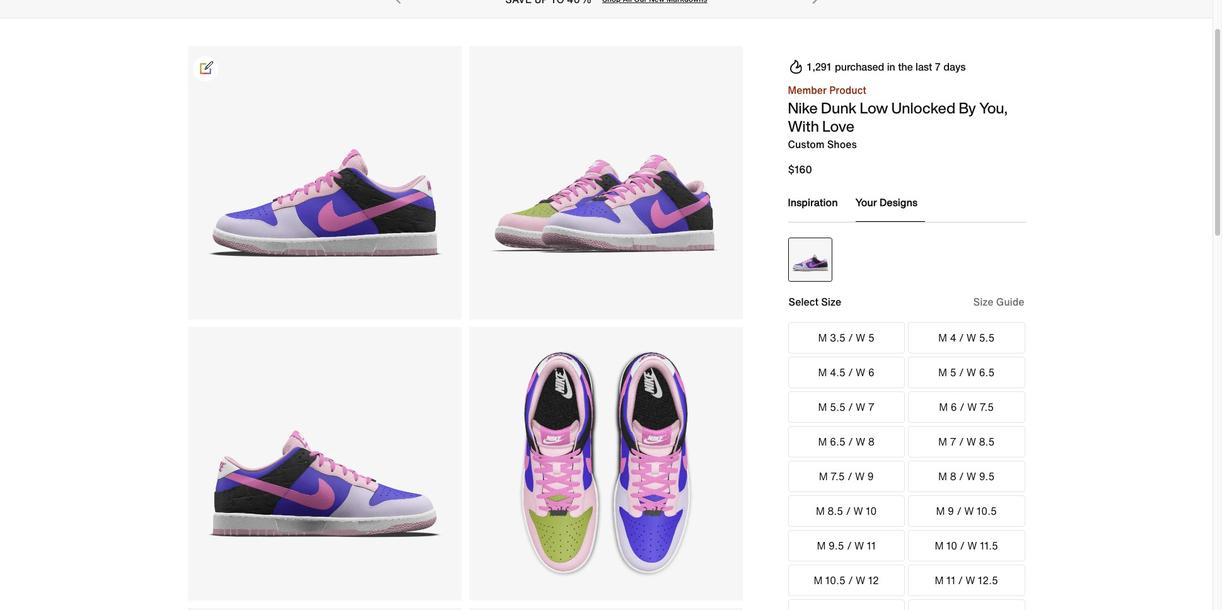 Task type: describe. For each thing, give the bounding box(es) containing it.
12.5
[[978, 573, 998, 588]]

0 horizontal spatial 8
[[868, 435, 875, 450]]

designs tab list
[[788, 193, 1026, 222]]

/ for 9.5
[[847, 539, 852, 554]]

m for m 6 / w 7.5
[[939, 400, 948, 415]]

1 horizontal spatial 5.5
[[979, 331, 995, 346]]

m for m 5.5 / w 7
[[818, 400, 827, 415]]

0 vertical spatial 6
[[868, 365, 875, 380]]

love
[[822, 115, 855, 137]]

m for m 7.5 / w 9
[[819, 469, 828, 484]]

m for m 3.5 / w 5
[[818, 331, 827, 346]]

w for 10.5
[[964, 504, 974, 519]]

0 horizontal spatial 6.5
[[830, 435, 846, 450]]

/ for 6
[[960, 400, 965, 415]]

1 vertical spatial 6
[[951, 400, 957, 415]]

nike
[[788, 96, 818, 119]]

1 vertical spatial 7
[[950, 435, 956, 450]]

w for 7
[[856, 400, 865, 415]]

/ for 9
[[957, 504, 962, 519]]

m 4 / w 5.5
[[938, 331, 995, 346]]

by
[[959, 96, 976, 119]]

m for m 4 / w 5.5
[[938, 331, 947, 346]]

with
[[788, 115, 819, 137]]

m for m 11 / w 12.5
[[935, 573, 944, 588]]

designs
[[880, 195, 918, 210]]

4.5
[[830, 365, 846, 380]]

m for m 5 / w 6.5
[[938, 365, 947, 380]]

nike dunk low unlocked by you, with love custom shoes
[[788, 96, 1008, 152]]

w for 11
[[854, 539, 864, 554]]

size guide link
[[973, 295, 1024, 310]]

size guide
[[973, 295, 1024, 310]]

w for 6
[[856, 365, 865, 380]]

select size
[[789, 295, 841, 310]]

/ for 7.5
[[848, 469, 852, 484]]

/ for 4
[[959, 331, 964, 346]]

m for m 8.5 / w 10
[[816, 504, 825, 519]]

multi color/multi color/multi color image
[[788, 237, 832, 282]]

m 6 / w 7.5
[[939, 400, 994, 415]]

0 horizontal spatial 11
[[867, 539, 876, 554]]

shoes
[[827, 137, 857, 152]]

1 horizontal spatial 11
[[946, 573, 955, 588]]

0 horizontal spatial 7
[[868, 400, 875, 415]]

1 vertical spatial 7.5
[[831, 469, 845, 484]]

member
[[788, 83, 827, 98]]

m 10.5 / w 12
[[814, 573, 879, 588]]

m 5 / w 6.5
[[938, 365, 995, 380]]

4
[[950, 331, 956, 346]]

w for 11.5
[[968, 539, 977, 554]]

m 7.5 / w 9
[[819, 469, 874, 484]]

0 horizontal spatial 10.5
[[825, 573, 846, 588]]

0 horizontal spatial 8.5
[[828, 504, 843, 519]]

m 7 / w 8.5
[[938, 435, 995, 450]]

m 9.5 / w 11
[[817, 539, 876, 554]]

m for m 8 / w 9.5
[[938, 469, 947, 484]]

12
[[868, 573, 879, 588]]

0 vertical spatial 9.5
[[979, 469, 995, 484]]

m for m 9.5 / w 11
[[817, 539, 826, 554]]

m 4.5 / w 6
[[818, 365, 875, 380]]

w for 6.5
[[967, 365, 976, 380]]

your designs tab
[[856, 193, 925, 222]]

0 horizontal spatial 10
[[866, 504, 877, 519]]

$160
[[788, 162, 812, 177]]

m for m 10.5 / w 12
[[814, 573, 823, 588]]

/ for 5
[[959, 365, 964, 380]]

inspiration
[[788, 195, 838, 210]]



Task type: vqa. For each thing, say whether or not it's contained in the screenshot.
Joggers & Sweatpants LINK
no



Task type: locate. For each thing, give the bounding box(es) containing it.
9 up m 10 / w 11.5
[[948, 504, 954, 519]]

/ for 7
[[959, 435, 964, 450]]

unlocked
[[892, 96, 956, 119]]

w for 7.5
[[967, 400, 977, 415]]

1 vertical spatial 9
[[948, 504, 954, 519]]

1 horizontal spatial 9
[[948, 504, 954, 519]]

0 vertical spatial 8.5
[[979, 435, 995, 450]]

10 left the 11.5
[[946, 539, 957, 554]]

8.5
[[979, 435, 995, 450], [828, 504, 843, 519]]

low
[[860, 96, 888, 119]]

10.5 up the 11.5
[[977, 504, 997, 519]]

/ for 6.5
[[848, 435, 853, 450]]

/ right 3.5
[[848, 331, 853, 346]]

w for 9.5
[[967, 469, 976, 484]]

1 vertical spatial 9.5
[[829, 539, 844, 554]]

w for 9
[[855, 469, 865, 484]]

m up m 6.5 / w 8
[[818, 400, 827, 415]]

you,
[[979, 96, 1008, 119]]

0 horizontal spatial 9
[[867, 469, 874, 484]]

w for 8.5
[[967, 435, 976, 450]]

size left "guide"
[[973, 295, 994, 310]]

m down "m 7 / w 8.5"
[[938, 469, 947, 484]]

/ for 5.5
[[848, 400, 853, 415]]

9.5
[[979, 469, 995, 484], [829, 539, 844, 554]]

/ left the 11.5
[[960, 539, 965, 554]]

/ left 12.5
[[958, 573, 963, 588]]

3.5
[[830, 331, 846, 346]]

6 right 4.5
[[868, 365, 875, 380]]

m
[[818, 331, 827, 346], [938, 331, 947, 346], [818, 365, 827, 380], [938, 365, 947, 380], [818, 400, 827, 415], [939, 400, 948, 415], [818, 435, 827, 450], [938, 435, 947, 450], [819, 469, 828, 484], [938, 469, 947, 484], [816, 504, 825, 519], [936, 504, 945, 519], [817, 539, 826, 554], [935, 539, 944, 554], [814, 573, 823, 588], [935, 573, 944, 588]]

m down m 4 / w 5.5
[[938, 365, 947, 380]]

m down m 6.5 / w 8
[[819, 469, 828, 484]]

/ right 4.5
[[848, 365, 853, 380]]

7.5 down m 6.5 / w 8
[[831, 469, 845, 484]]

custom
[[788, 137, 825, 152]]

/ down m 6.5 / w 8
[[848, 469, 852, 484]]

0 horizontal spatial 5.5
[[830, 400, 846, 415]]

w right the 4 at the right bottom of the page
[[967, 331, 976, 346]]

inspiration tab
[[788, 193, 845, 221]]

/ for 10
[[960, 539, 965, 554]]

m down m 10 / w 11.5
[[935, 573, 944, 588]]

10
[[866, 504, 877, 519], [946, 539, 957, 554]]

1 size from the left
[[821, 295, 841, 310]]

your designs
[[856, 195, 918, 210]]

1 vertical spatial 5.5
[[830, 400, 846, 415]]

8.5 down m 7.5 / w 9
[[828, 504, 843, 519]]

9.5 up m 10.5 / w 12
[[829, 539, 844, 554]]

1 horizontal spatial 6
[[951, 400, 957, 415]]

1 horizontal spatial 8.5
[[979, 435, 995, 450]]

product
[[829, 83, 866, 98]]

/ up m 10.5 / w 12
[[847, 539, 852, 554]]

5 down the 4 at the right bottom of the page
[[950, 365, 956, 380]]

8 down "m 7 / w 8.5"
[[950, 469, 956, 484]]

m 9 / w 10.5
[[936, 504, 997, 519]]

1 vertical spatial 10.5
[[825, 573, 846, 588]]

w
[[856, 331, 865, 346], [967, 331, 976, 346], [856, 365, 865, 380], [967, 365, 976, 380], [856, 400, 865, 415], [967, 400, 977, 415], [856, 435, 865, 450], [967, 435, 976, 450], [855, 469, 865, 484], [967, 469, 976, 484], [854, 504, 863, 519], [964, 504, 974, 519], [854, 539, 864, 554], [968, 539, 977, 554], [856, 573, 865, 588], [966, 573, 975, 588]]

w down "m 7 / w 8.5"
[[967, 469, 976, 484]]

6.5 up m 6 / w 7.5
[[979, 365, 995, 380]]

m up "m 7 / w 8.5"
[[939, 400, 948, 415]]

m 10 / w 11.5
[[935, 539, 998, 554]]

/ up m 10 / w 11.5
[[957, 504, 962, 519]]

6
[[868, 365, 875, 380], [951, 400, 957, 415]]

0 vertical spatial 6.5
[[979, 365, 995, 380]]

1 horizontal spatial 5
[[950, 365, 956, 380]]

7
[[868, 400, 875, 415], [950, 435, 956, 450]]

/ for 3.5
[[848, 331, 853, 346]]

0 vertical spatial 5.5
[[979, 331, 995, 346]]

m 8 / w 9.5
[[938, 469, 995, 484]]

0 vertical spatial 10
[[866, 504, 877, 519]]

0 vertical spatial 10.5
[[977, 504, 997, 519]]

1 horizontal spatial 7
[[950, 435, 956, 450]]

/ left "12"
[[848, 573, 853, 588]]

w right 3.5
[[856, 331, 865, 346]]

size
[[821, 295, 841, 310], [973, 295, 994, 310]]

m for m 4.5 / w 6
[[818, 365, 827, 380]]

w for 5
[[856, 331, 865, 346]]

your
[[856, 195, 877, 210]]

w for 10
[[854, 504, 863, 519]]

w for 12
[[856, 573, 865, 588]]

2 size from the left
[[973, 295, 994, 310]]

m 8.5 / w 10
[[816, 504, 877, 519]]

w right 4.5
[[856, 365, 865, 380]]

/ up m 7.5 / w 9
[[848, 435, 853, 450]]

7 up m 8 / w 9.5
[[950, 435, 956, 450]]

1 horizontal spatial 7.5
[[980, 400, 994, 415]]

w up m 10.5 / w 12
[[854, 539, 864, 554]]

/ up m 8 / w 9.5
[[959, 435, 964, 450]]

6 up "m 7 / w 8.5"
[[951, 400, 957, 415]]

7.5 up "m 7 / w 8.5"
[[980, 400, 994, 415]]

w for 8
[[856, 435, 865, 450]]

5.5 right the 4 at the right bottom of the page
[[979, 331, 995, 346]]

m down m 7.5 / w 9
[[816, 504, 825, 519]]

m 5.5 / w 7
[[818, 400, 875, 415]]

w left the 11.5
[[968, 539, 977, 554]]

dunk
[[821, 96, 857, 119]]

9
[[867, 469, 874, 484], [948, 504, 954, 519]]

7.5
[[980, 400, 994, 415], [831, 469, 845, 484]]

1 vertical spatial 8.5
[[828, 504, 843, 519]]

0 vertical spatial 8
[[868, 435, 875, 450]]

10.5
[[977, 504, 997, 519], [825, 573, 846, 588]]

m down 'm 9.5 / w 11'
[[814, 573, 823, 588]]

9.5 down "m 7 / w 8.5"
[[979, 469, 995, 484]]

1 vertical spatial 8
[[950, 469, 956, 484]]

w for 12.5
[[966, 573, 975, 588]]

/
[[848, 331, 853, 346], [959, 331, 964, 346], [848, 365, 853, 380], [959, 365, 964, 380], [848, 400, 853, 415], [960, 400, 965, 415], [848, 435, 853, 450], [959, 435, 964, 450], [848, 469, 852, 484], [959, 469, 964, 484], [846, 504, 851, 519], [957, 504, 962, 519], [847, 539, 852, 554], [960, 539, 965, 554], [848, 573, 853, 588], [958, 573, 963, 588]]

1 horizontal spatial 10
[[946, 539, 957, 554]]

0 vertical spatial 7.5
[[980, 400, 994, 415]]

m down "m 5.5 / w 7"
[[818, 435, 827, 450]]

w up "m 7 / w 8.5"
[[967, 400, 977, 415]]

/ down m 7.5 / w 9
[[846, 504, 851, 519]]

m for m 6.5 / w 8
[[818, 435, 827, 450]]

0 horizontal spatial 9.5
[[829, 539, 844, 554]]

10 down m 7.5 / w 9
[[866, 504, 877, 519]]

w down m 6.5 / w 8
[[855, 469, 865, 484]]

1 vertical spatial 10
[[946, 539, 957, 554]]

/ for 8.5
[[846, 504, 851, 519]]

11
[[867, 539, 876, 554], [946, 573, 955, 588]]

size right select
[[821, 295, 841, 310]]

/ for 10.5
[[848, 573, 853, 588]]

/ right the 4 at the right bottom of the page
[[959, 331, 964, 346]]

0 vertical spatial 5
[[868, 331, 875, 346]]

m for m 10 / w 11.5
[[935, 539, 944, 554]]

0 horizontal spatial 6
[[868, 365, 875, 380]]

w up m 7.5 / w 9
[[856, 435, 865, 450]]

5.5 down 4.5
[[830, 400, 846, 415]]

0 horizontal spatial 7.5
[[831, 469, 845, 484]]

1 horizontal spatial 9.5
[[979, 469, 995, 484]]

1 horizontal spatial 8
[[950, 469, 956, 484]]

/ for 8
[[959, 469, 964, 484]]

m for m 7 / w 8.5
[[938, 435, 947, 450]]

w left "12"
[[856, 573, 865, 588]]

member product
[[788, 83, 866, 98]]

/ for 11
[[958, 573, 963, 588]]

11.5
[[980, 539, 998, 554]]

1 horizontal spatial 6.5
[[979, 365, 995, 380]]

w for 5.5
[[967, 331, 976, 346]]

select
[[789, 295, 819, 310]]

m 11 / w 12.5
[[935, 573, 998, 588]]

0 vertical spatial 9
[[867, 469, 874, 484]]

8 up m 7.5 / w 9
[[868, 435, 875, 450]]

w down m 4.5 / w 6
[[856, 400, 865, 415]]

1 horizontal spatial 10.5
[[977, 504, 997, 519]]

m left the 4 at the right bottom of the page
[[938, 331, 947, 346]]

1 horizontal spatial size
[[973, 295, 994, 310]]

w down m 7.5 / w 9
[[854, 504, 863, 519]]

w left 12.5
[[966, 573, 975, 588]]

/ down m 4.5 / w 6
[[848, 400, 853, 415]]

w up m 10 / w 11.5
[[964, 504, 974, 519]]

8
[[868, 435, 875, 450], [950, 469, 956, 484]]

0 horizontal spatial 5
[[868, 331, 875, 346]]

1 vertical spatial 11
[[946, 573, 955, 588]]

menu bar
[[214, 0, 998, 3]]

11 up "12"
[[867, 539, 876, 554]]

m up m 10 / w 11.5
[[936, 504, 945, 519]]

1 vertical spatial 5
[[950, 365, 956, 380]]

0 vertical spatial 11
[[867, 539, 876, 554]]

6.5 down "m 5.5 / w 7"
[[830, 435, 846, 450]]

5.5
[[979, 331, 995, 346], [830, 400, 846, 415]]

/ down m 4 / w 5.5
[[959, 365, 964, 380]]

w down m 6 / w 7.5
[[967, 435, 976, 450]]

10.5 down 'm 9.5 / w 11'
[[825, 573, 846, 588]]

m up m 8 / w 9.5
[[938, 435, 947, 450]]

m 3.5 / w 5
[[818, 331, 875, 346]]

5 right 3.5
[[868, 331, 875, 346]]

/ up "m 7 / w 8.5"
[[960, 400, 965, 415]]

0 vertical spatial 7
[[868, 400, 875, 415]]

guide
[[996, 295, 1024, 310]]

9 down m 6.5 / w 8
[[867, 469, 874, 484]]

m 6.5 / w 8
[[818, 435, 875, 450]]

8.5 down m 6 / w 7.5
[[979, 435, 995, 450]]

m left 4.5
[[818, 365, 827, 380]]

6.5
[[979, 365, 995, 380], [830, 435, 846, 450]]

w up m 6 / w 7.5
[[967, 365, 976, 380]]

11 left 12.5
[[946, 573, 955, 588]]

m up m 11 / w 12.5
[[935, 539, 944, 554]]

/ for 4.5
[[848, 365, 853, 380]]

1 vertical spatial 6.5
[[830, 435, 846, 450]]

7 down m 4.5 / w 6
[[868, 400, 875, 415]]

5
[[868, 331, 875, 346], [950, 365, 956, 380]]

0 horizontal spatial size
[[821, 295, 841, 310]]

nike dunk low unlocked by you custom shoes image
[[188, 46, 461, 320], [469, 46, 743, 320], [188, 327, 461, 601], [469, 327, 743, 601], [188, 609, 461, 610], [469, 609, 743, 610]]

m for m 9 / w 10.5
[[936, 504, 945, 519]]

m left 3.5
[[818, 331, 827, 346]]

m up m 10.5 / w 12
[[817, 539, 826, 554]]

/ down "m 7 / w 8.5"
[[959, 469, 964, 484]]



